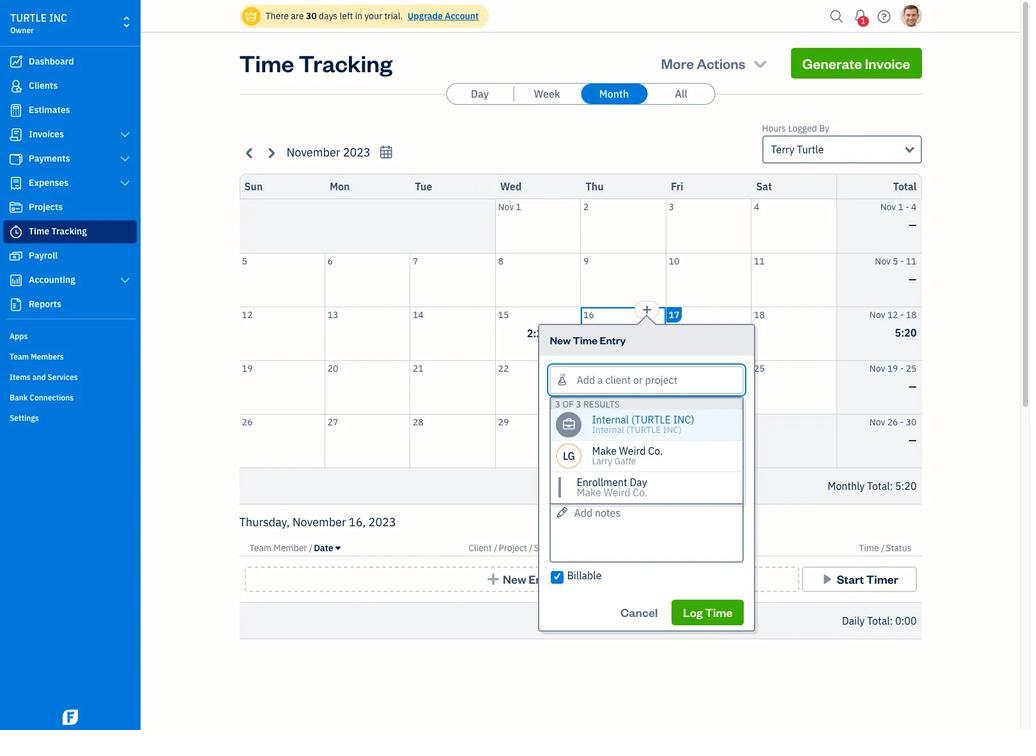Task type: describe. For each thing, give the bounding box(es) containing it.
payroll
[[29, 250, 58, 262]]

project
[[499, 543, 527, 554]]

note link
[[571, 543, 590, 554]]

bank connections
[[10, 393, 74, 403]]

client image
[[8, 80, 24, 93]]

invoice
[[865, 54, 911, 72]]

report image
[[8, 299, 24, 311]]

total for monthly total
[[868, 480, 890, 493]]

5 button
[[239, 254, 324, 307]]

nov for nov 19 - 25 —
[[870, 363, 886, 374]]

briefcase image
[[563, 420, 576, 430]]

more actions button
[[650, 48, 781, 79]]

member
[[274, 543, 307, 554]]

Duration text field
[[550, 433, 745, 461]]

nov for nov 26 - 30 —
[[870, 417, 886, 428]]

16 button
[[581, 307, 666, 360]]

invoices link
[[3, 123, 137, 146]]

weird inside make weird co. larry gaffe
[[619, 445, 646, 457]]

settings link
[[3, 409, 137, 428]]

- for nov 26 - 30 —
[[901, 417, 904, 428]]

28
[[413, 417, 424, 428]]

previous month image
[[243, 145, 257, 160]]

dashboard link
[[3, 51, 137, 74]]

estimates link
[[3, 99, 137, 122]]

10 button
[[667, 254, 751, 307]]

(turtle up make weird co. larry gaffe
[[627, 424, 661, 436]]

time inside button
[[706, 606, 733, 620]]

start timer button
[[802, 567, 917, 593]]

time / status
[[859, 543, 912, 554]]

apps
[[10, 332, 28, 341]]

time down "16"
[[573, 333, 598, 347]]

there
[[266, 10, 289, 22]]

8 button
[[496, 254, 581, 307]]

— for nov 19 - 25 —
[[909, 380, 917, 393]]

week
[[534, 88, 560, 100]]

0 vertical spatial total
[[894, 180, 917, 193]]

trial.
[[385, 10, 403, 22]]

7 button
[[410, 254, 495, 307]]

november 2023
[[287, 145, 371, 160]]

4 inside nov 1 - 4 —
[[912, 201, 917, 213]]

money image
[[8, 250, 24, 263]]

terry turtle
[[771, 143, 824, 156]]

5 inside nov 5 - 11 —
[[893, 255, 899, 267]]

make weird co. larry gaffe
[[592, 445, 663, 467]]

terry
[[771, 143, 795, 156]]

dashboard image
[[8, 56, 24, 68]]

30 inside button
[[584, 417, 595, 428]]

5 inside 5 button
[[242, 255, 247, 267]]

play image
[[820, 574, 835, 586]]

chevrondown image
[[752, 54, 770, 72]]

inc
[[49, 12, 67, 24]]

- for nov 19 - 25 —
[[901, 363, 904, 374]]

- for nov 5 - 11 —
[[901, 255, 904, 267]]

25 inside the nov 19 - 25 —
[[906, 363, 917, 374]]

list box containing internal (turtle inc)
[[551, 410, 743, 504]]

chevron large down image
[[119, 276, 131, 286]]

30 button
[[581, 415, 666, 468]]

nov 19 - 25 —
[[870, 363, 917, 393]]

service
[[534, 543, 564, 554]]

18 inside the nov 12 - 18 5:20
[[906, 309, 917, 321]]

enrollment day make weird co.
[[577, 476, 648, 499]]

27
[[328, 417, 338, 428]]

cancel button
[[609, 600, 670, 626]]

entry inside button
[[529, 572, 558, 587]]

0 horizontal spatial 30
[[306, 10, 317, 22]]

chart image
[[8, 274, 24, 287]]

5:20 inside the nov 12 - 18 5:20
[[896, 326, 917, 339]]

all link
[[648, 84, 715, 104]]

7
[[413, 255, 418, 267]]

thu
[[586, 180, 604, 193]]

1 vertical spatial november
[[293, 515, 346, 530]]

logged
[[789, 123, 818, 134]]

month link
[[581, 84, 648, 104]]

start
[[837, 572, 865, 587]]

16,
[[349, 515, 366, 530]]

new entry
[[503, 572, 558, 587]]

(turtle up duration text box
[[632, 413, 671, 426]]

- for nov 1 - 4 —
[[906, 201, 910, 213]]

main element
[[0, 0, 173, 731]]

30 inside nov 26 - 30 —
[[906, 417, 917, 428]]

daily
[[843, 615, 865, 628]]

next month image
[[264, 145, 278, 160]]

time link
[[859, 543, 882, 554]]

2 internal from the top
[[592, 424, 625, 436]]

all
[[675, 88, 688, 100]]

new entry button
[[245, 567, 800, 593]]

3 button
[[667, 199, 751, 253]]

— for nov 26 - 30 —
[[909, 434, 917, 447]]

0:00
[[896, 615, 917, 628]]

plus image
[[486, 574, 501, 586]]

caretdown image
[[336, 543, 341, 554]]

Add a client or project text field
[[551, 367, 743, 393]]

left
[[340, 10, 353, 22]]

29 button
[[496, 415, 581, 468]]

results
[[584, 399, 620, 410]]

larry
[[592, 456, 613, 467]]

upgrade account link
[[405, 10, 479, 22]]

15
[[498, 309, 509, 321]]

4 / from the left
[[566, 543, 569, 554]]

of
[[563, 399, 574, 410]]

days
[[319, 10, 338, 22]]

0 vertical spatial 2023
[[343, 145, 371, 160]]

chevron large down image for expenses
[[119, 178, 131, 189]]

5 / from the left
[[882, 543, 885, 554]]

items and services link
[[3, 368, 137, 387]]

tracking inside main element
[[51, 226, 87, 237]]

time left "status" link
[[859, 543, 880, 554]]

12 inside button
[[242, 309, 253, 321]]

26 button
[[239, 415, 324, 468]]

turtle inc owner
[[10, 12, 67, 35]]

— for nov 1 - 4 —
[[909, 219, 917, 231]]

crown image
[[245, 9, 258, 23]]

nov 1
[[498, 201, 522, 213]]

total for daily total
[[868, 615, 890, 628]]

project image
[[8, 201, 24, 214]]

co. inside make weird co. larry gaffe
[[649, 445, 663, 457]]

21
[[413, 363, 424, 374]]

17
[[669, 309, 680, 321]]

items and services
[[10, 373, 78, 382]]

apps link
[[3, 327, 137, 346]]

new for new time entry
[[550, 333, 571, 347]]

23
[[584, 363, 595, 374]]

time tracking link
[[3, 221, 137, 244]]

team member /
[[250, 543, 313, 554]]

payroll link
[[3, 245, 137, 268]]

status
[[886, 543, 912, 554]]

terry turtle button
[[762, 136, 922, 164]]

1 inside dropdown button
[[861, 16, 866, 26]]

team for team members
[[10, 352, 29, 362]]

3 / from the left
[[529, 543, 533, 554]]

1 / from the left
[[309, 543, 313, 554]]

client / project / service / note
[[469, 543, 590, 554]]

status link
[[886, 543, 912, 554]]

items
[[10, 373, 31, 382]]

team for team member /
[[250, 543, 272, 554]]

18 button
[[752, 307, 837, 360]]

service link
[[534, 543, 566, 554]]

1 for nov 1 - 4 —
[[899, 201, 904, 213]]



Task type: vqa. For each thing, say whether or not it's contained in the screenshot.
chevron large down image related to Payments
yes



Task type: locate. For each thing, give the bounding box(es) containing it.
2 horizontal spatial 3
[[669, 201, 674, 213]]

0 vertical spatial co.
[[649, 445, 663, 457]]

2 12 from the left
[[888, 309, 899, 321]]

— inside nov 1 - 4 —
[[909, 219, 917, 231]]

more
[[662, 54, 694, 72]]

generate
[[803, 54, 863, 72]]

nov down nov 5 - 11 —
[[870, 309, 886, 321]]

25 inside button
[[754, 363, 765, 374]]

weird down internal (turtle inc) internal (turtle inc) on the bottom right of the page
[[619, 445, 646, 457]]

1 vertical spatial 5:20
[[896, 480, 917, 493]]

1 horizontal spatial day
[[630, 476, 647, 489]]

26 down the 19 button in the left of the page
[[242, 417, 253, 428]]

1 horizontal spatial 1
[[861, 16, 866, 26]]

18 inside button
[[754, 309, 765, 321]]

nov inside button
[[498, 201, 514, 213]]

entry
[[600, 333, 626, 347], [529, 572, 558, 587]]

upgrade
[[408, 10, 443, 22]]

2 vertical spatial total
[[868, 615, 890, 628]]

gaffe
[[615, 456, 637, 467]]

0 vertical spatial :
[[890, 480, 893, 493]]

log time button
[[672, 600, 745, 626]]

1 horizontal spatial 26
[[888, 417, 899, 428]]

1 vertical spatial tracking
[[51, 226, 87, 237]]

0 horizontal spatial new
[[503, 572, 527, 587]]

team inside main element
[[10, 352, 29, 362]]

1 up nov 5 - 11 —
[[899, 201, 904, 213]]

30 down the nov 19 - 25 —
[[906, 417, 917, 428]]

nov down the nov 12 - 18 5:20 at the top right
[[870, 363, 886, 374]]

weird down gaffe
[[604, 486, 631, 499]]

: left the 0:00
[[890, 615, 893, 628]]

billable
[[567, 569, 602, 582]]

1 chevron large down image from the top
[[119, 130, 131, 140]]

make inside enrollment day make weird co.
[[577, 486, 602, 499]]

2 25 from the left
[[906, 363, 917, 374]]

1 vertical spatial total
[[868, 480, 890, 493]]

turtle
[[797, 143, 824, 156]]

invoices
[[29, 129, 64, 140]]

nov 1 button
[[496, 199, 581, 253]]

timer
[[867, 572, 899, 587]]

29
[[498, 417, 509, 428]]

0 horizontal spatial 12
[[242, 309, 253, 321]]

- for nov 12 - 18 5:20
[[901, 309, 904, 321]]

1 19 from the left
[[242, 363, 253, 374]]

— inside nov 26 - 30 —
[[909, 434, 917, 447]]

time right log
[[706, 606, 733, 620]]

19 inside button
[[242, 363, 253, 374]]

2 26 from the left
[[888, 417, 899, 428]]

2 vertical spatial chevron large down image
[[119, 178, 131, 189]]

11
[[754, 255, 765, 267], [906, 255, 917, 267]]

1 12 from the left
[[242, 309, 253, 321]]

2 horizontal spatial 1
[[899, 201, 904, 213]]

nov for nov 5 - 11 —
[[875, 255, 891, 267]]

freshbooks image
[[60, 710, 81, 726]]

members
[[31, 352, 64, 362]]

26 down the nov 19 - 25 —
[[888, 417, 899, 428]]

— inside the nov 19 - 25 —
[[909, 380, 917, 393]]

1 horizontal spatial co.
[[649, 445, 663, 457]]

co. inside enrollment day make weird co.
[[633, 486, 648, 499]]

12 inside the nov 12 - 18 5:20
[[888, 309, 899, 321]]

chevron large down image for payments
[[119, 154, 131, 164]]

22
[[498, 363, 509, 374]]

5:20 down nov 26 - 30 —
[[896, 480, 917, 493]]

— up nov 26 - 30 —
[[909, 380, 917, 393]]

payment image
[[8, 153, 24, 166]]

invoice image
[[8, 129, 24, 141]]

-
[[906, 201, 910, 213], [901, 255, 904, 267], [901, 309, 904, 321], [901, 363, 904, 374], [901, 417, 904, 428]]

1 — from the top
[[909, 219, 917, 231]]

/ right client
[[494, 543, 498, 554]]

go to help image
[[874, 7, 895, 26]]

nov down nov 1 - 4 —
[[875, 255, 891, 267]]

list box
[[551, 410, 743, 504]]

estimate image
[[8, 104, 24, 117]]

14 button
[[410, 307, 495, 360]]

18 down nov 5 - 11 —
[[906, 309, 917, 321]]

time down there
[[239, 48, 294, 78]]

(turtle
[[632, 413, 671, 426], [627, 424, 661, 436]]

25 down 18 button
[[754, 363, 765, 374]]

chevron large down image for invoices
[[119, 130, 131, 140]]

12 down nov 5 - 11 —
[[888, 309, 899, 321]]

3 chevron large down image from the top
[[119, 178, 131, 189]]

1 horizontal spatial 12
[[888, 309, 899, 321]]

nov up nov 5 - 11 —
[[881, 201, 897, 213]]

2023 left choose a date icon
[[343, 145, 371, 160]]

project link
[[499, 543, 529, 554]]

chevron large down image inside expenses link
[[119, 178, 131, 189]]

2 — from the top
[[909, 273, 917, 285]]

11 button
[[752, 254, 837, 307]]

0 horizontal spatial 25
[[754, 363, 765, 374]]

by
[[820, 123, 830, 134]]

0 vertical spatial time tracking
[[239, 48, 393, 78]]

november up date
[[293, 515, 346, 530]]

- inside the nov 12 - 18 5:20
[[901, 309, 904, 321]]

expenses
[[29, 177, 69, 189]]

nov 12 - 18 5:20
[[870, 309, 917, 339]]

internal (turtle inc) internal (turtle inc)
[[592, 413, 695, 436]]

1 horizontal spatial time tracking
[[239, 48, 393, 78]]

2 / from the left
[[494, 543, 498, 554]]

0 horizontal spatial 1
[[516, 201, 522, 213]]

18
[[754, 309, 765, 321], [906, 309, 917, 321]]

4 — from the top
[[909, 434, 917, 447]]

3 for 3 of 3 results
[[555, 399, 561, 410]]

13 button
[[325, 307, 410, 360]]

make up enrollment
[[592, 445, 617, 457]]

sun
[[245, 180, 263, 193]]

1 vertical spatial co.
[[633, 486, 648, 499]]

25 down the nov 12 - 18 5:20 at the top right
[[906, 363, 917, 374]]

/ left note link
[[566, 543, 569, 554]]

18 down 11 button
[[754, 309, 765, 321]]

3 down fri in the right top of the page
[[669, 201, 674, 213]]

1 vertical spatial weird
[[604, 486, 631, 499]]

projects
[[29, 201, 63, 213]]

2 horizontal spatial 30
[[906, 417, 917, 428]]

4 button
[[752, 199, 837, 253]]

11 down "4" button
[[754, 255, 765, 267]]

thursday,
[[239, 515, 290, 530]]

co. down gaffe
[[633, 486, 648, 499]]

0 horizontal spatial 4
[[754, 201, 760, 213]]

make
[[592, 445, 617, 457], [577, 486, 602, 499]]

co.
[[649, 445, 663, 457], [633, 486, 648, 499]]

choose a date image
[[379, 145, 394, 160]]

internal
[[592, 413, 629, 426], [592, 424, 625, 436]]

/ left service
[[529, 543, 533, 554]]

turtle
[[10, 12, 47, 24]]

1 horizontal spatial 11
[[906, 255, 917, 267]]

1 internal from the top
[[592, 413, 629, 426]]

nov inside nov 1 - 4 —
[[881, 201, 897, 213]]

24 button
[[667, 361, 751, 414]]

weird
[[619, 445, 646, 457], [604, 486, 631, 499]]

time right timer image
[[29, 226, 49, 237]]

0 horizontal spatial time tracking
[[29, 226, 87, 237]]

0 horizontal spatial 26
[[242, 417, 253, 428]]

time tracking down days
[[239, 48, 393, 78]]

Add notes text field
[[550, 499, 745, 563]]

nov down the nov 19 - 25 —
[[870, 417, 886, 428]]

1 vertical spatial team
[[250, 543, 272, 554]]

1 vertical spatial time tracking
[[29, 226, 87, 237]]

24
[[669, 363, 680, 374]]

0 vertical spatial weird
[[619, 445, 646, 457]]

new right 2:20
[[550, 333, 571, 347]]

1 horizontal spatial new
[[550, 333, 571, 347]]

hours
[[762, 123, 787, 134]]

nov for nov 12 - 18 5:20
[[870, 309, 886, 321]]

1 left go to help image
[[861, 16, 866, 26]]

wed
[[501, 180, 522, 193]]

1 : from the top
[[890, 480, 893, 493]]

1 11 from the left
[[754, 255, 765, 267]]

1 inside button
[[516, 201, 522, 213]]

actions
[[697, 54, 746, 72]]

day inside enrollment day make weird co.
[[630, 476, 647, 489]]

new for new entry
[[503, 572, 527, 587]]

— for nov 5 - 11 —
[[909, 273, 917, 285]]

26 inside the 26 button
[[242, 417, 253, 428]]

0 horizontal spatial 3
[[555, 399, 561, 410]]

23 button
[[581, 361, 666, 414]]

:
[[890, 480, 893, 493], [890, 615, 893, 628]]

30 right 'are'
[[306, 10, 317, 22]]

chevron large down image up projects link
[[119, 178, 131, 189]]

1 for nov 1
[[516, 201, 522, 213]]

november right next month image
[[287, 145, 340, 160]]

11 inside 11 button
[[754, 255, 765, 267]]

1 vertical spatial chevron large down image
[[119, 154, 131, 164]]

daily total : 0:00
[[843, 615, 917, 628]]

0 vertical spatial new
[[550, 333, 571, 347]]

monthly
[[828, 480, 865, 493]]

nov inside the nov 19 - 25 —
[[870, 363, 886, 374]]

expenses link
[[3, 172, 137, 195]]

1 inside nov 1 - 4 —
[[899, 201, 904, 213]]

mon
[[330, 180, 350, 193]]

: for monthly total
[[890, 480, 893, 493]]

1 horizontal spatial 19
[[888, 363, 899, 374]]

0 vertical spatial entry
[[600, 333, 626, 347]]

there are 30 days left in your trial. upgrade account
[[266, 10, 479, 22]]

1 vertical spatial new
[[503, 572, 527, 587]]

0 horizontal spatial day
[[471, 88, 489, 100]]

new inside button
[[503, 572, 527, 587]]

2 11 from the left
[[906, 255, 917, 267]]

total right the monthly
[[868, 480, 890, 493]]

weird inside enrollment day make weird co.
[[604, 486, 631, 499]]

chevron large down image inside invoices "link"
[[119, 130, 131, 140]]

nov down wed
[[498, 201, 514, 213]]

chevron large down image down estimates link
[[119, 130, 131, 140]]

11 inside nov 5 - 11 —
[[906, 255, 917, 267]]

1 4 from the left
[[754, 201, 760, 213]]

nov inside nov 5 - 11 —
[[875, 255, 891, 267]]

5:20 up the nov 19 - 25 —
[[896, 326, 917, 339]]

tracking down 'left'
[[299, 48, 393, 78]]

19 inside the nov 19 - 25 —
[[888, 363, 899, 374]]

start timer
[[837, 572, 899, 587]]

dashboard
[[29, 56, 74, 67]]

1 vertical spatial day
[[630, 476, 647, 489]]

3 right of
[[576, 399, 582, 410]]

8
[[498, 255, 504, 267]]

— inside nov 5 - 11 —
[[909, 273, 917, 285]]

22 button
[[496, 361, 581, 414]]

0 horizontal spatial team
[[10, 352, 29, 362]]

30 down 3 of 3 results
[[584, 417, 595, 428]]

1 horizontal spatial 30
[[584, 417, 595, 428]]

1 26 from the left
[[242, 417, 253, 428]]

nov inside nov 26 - 30 —
[[870, 417, 886, 428]]

13
[[328, 309, 338, 321]]

/ left date
[[309, 543, 313, 554]]

0 horizontal spatial co.
[[633, 486, 648, 499]]

— up the nov 12 - 18 5:20 at the top right
[[909, 273, 917, 285]]

0 vertical spatial team
[[10, 352, 29, 362]]

2 18 from the left
[[906, 309, 917, 321]]

0 vertical spatial day
[[471, 88, 489, 100]]

: for daily total
[[890, 615, 893, 628]]

0 vertical spatial chevron large down image
[[119, 130, 131, 140]]

0 horizontal spatial tracking
[[51, 226, 87, 237]]

team down apps
[[10, 352, 29, 362]]

11 down nov 1 - 4 —
[[906, 255, 917, 267]]

generate invoice button
[[791, 48, 922, 79]]

settings
[[10, 414, 39, 423]]

10
[[669, 255, 680, 267]]

0 horizontal spatial 18
[[754, 309, 765, 321]]

0 vertical spatial november
[[287, 145, 340, 160]]

— up monthly total : 5:20
[[909, 434, 917, 447]]

1 18 from the left
[[754, 309, 765, 321]]

0 vertical spatial 5:20
[[896, 326, 917, 339]]

chevron large down image down invoices "link"
[[119, 154, 131, 164]]

total up nov 1 - 4 —
[[894, 180, 917, 193]]

projects link
[[3, 196, 137, 219]]

1
[[861, 16, 866, 26], [516, 201, 522, 213], [899, 201, 904, 213]]

bank
[[10, 393, 28, 403]]

1 horizontal spatial 3
[[576, 399, 582, 410]]

make inside make weird co. larry gaffe
[[592, 445, 617, 457]]

new right plus image at the bottom
[[503, 572, 527, 587]]

0 horizontal spatial entry
[[529, 572, 558, 587]]

nov inside the nov 12 - 18 5:20
[[870, 309, 886, 321]]

reports link
[[3, 293, 137, 316]]

tracking
[[299, 48, 393, 78], [51, 226, 87, 237]]

3 for 3
[[669, 201, 674, 213]]

log time
[[684, 606, 733, 620]]

2:20
[[527, 327, 549, 340]]

1 horizontal spatial 25
[[906, 363, 917, 374]]

0 horizontal spatial 11
[[754, 255, 765, 267]]

reports
[[29, 299, 61, 310]]

1 5 from the left
[[242, 255, 247, 267]]

nov 26 - 30 —
[[870, 417, 917, 447]]

14
[[413, 309, 424, 321]]

chevron large down image
[[119, 130, 131, 140], [119, 154, 131, 164], [119, 178, 131, 189]]

make down larry
[[577, 486, 602, 499]]

nov for nov 1 - 4 —
[[881, 201, 897, 213]]

1 vertical spatial :
[[890, 615, 893, 628]]

3
[[669, 201, 674, 213], [555, 399, 561, 410], [576, 399, 582, 410]]

0 vertical spatial make
[[592, 445, 617, 457]]

co. down internal (turtle inc) internal (turtle inc) on the bottom right of the page
[[649, 445, 663, 457]]

3 left of
[[555, 399, 561, 410]]

time tracking down projects link
[[29, 226, 87, 237]]

0 horizontal spatial 5
[[242, 255, 247, 267]]

1 horizontal spatial 5
[[893, 255, 899, 267]]

5:20
[[896, 326, 917, 339], [896, 480, 917, 493]]

3 inside 3 "button"
[[669, 201, 674, 213]]

2023 right 16,
[[369, 515, 396, 530]]

1 horizontal spatial tracking
[[299, 48, 393, 78]]

12
[[242, 309, 253, 321], [888, 309, 899, 321]]

1 horizontal spatial entry
[[600, 333, 626, 347]]

1 vertical spatial entry
[[529, 572, 558, 587]]

inc) down 24 button
[[664, 424, 682, 436]]

/ left "status" link
[[882, 543, 885, 554]]

- inside nov 5 - 11 —
[[901, 255, 904, 267]]

1 25 from the left
[[754, 363, 765, 374]]

1 horizontal spatial 4
[[912, 201, 917, 213]]

: right the monthly
[[890, 480, 893, 493]]

tue
[[415, 180, 432, 193]]

1 vertical spatial make
[[577, 486, 602, 499]]

2
[[584, 201, 589, 213]]

time inside main element
[[29, 226, 49, 237]]

total right daily
[[868, 615, 890, 628]]

tracking down projects link
[[51, 226, 87, 237]]

1 vertical spatial 2023
[[369, 515, 396, 530]]

0 horizontal spatial 19
[[242, 363, 253, 374]]

inc) up duration text box
[[674, 413, 695, 426]]

1 horizontal spatial team
[[250, 543, 272, 554]]

time tracking inside time tracking link
[[29, 226, 87, 237]]

search image
[[827, 7, 848, 26]]

2 4 from the left
[[912, 201, 917, 213]]

19 down 12 button
[[242, 363, 253, 374]]

2 chevron large down image from the top
[[119, 154, 131, 164]]

— up nov 5 - 11 —
[[909, 219, 917, 231]]

bank connections link
[[3, 388, 137, 407]]

week link
[[514, 84, 581, 104]]

- inside the nov 19 - 25 —
[[901, 363, 904, 374]]

accounting link
[[3, 269, 137, 292]]

services
[[48, 373, 78, 382]]

team down thursday,
[[250, 543, 272, 554]]

2 19 from the left
[[888, 363, 899, 374]]

0 vertical spatial tracking
[[299, 48, 393, 78]]

19 down the nov 12 - 18 5:20 at the top right
[[888, 363, 899, 374]]

4 inside button
[[754, 201, 760, 213]]

3 — from the top
[[909, 380, 917, 393]]

—
[[909, 219, 917, 231], [909, 273, 917, 285], [909, 380, 917, 393], [909, 434, 917, 447]]

19 button
[[239, 361, 324, 414]]

nov for nov 1
[[498, 201, 514, 213]]

add a time entry image
[[642, 302, 653, 317]]

are
[[291, 10, 304, 22]]

12 down 5 button
[[242, 309, 253, 321]]

1 horizontal spatial 18
[[906, 309, 917, 321]]

2 : from the top
[[890, 615, 893, 628]]

- inside nov 26 - 30 —
[[901, 417, 904, 428]]

- inside nov 1 - 4 —
[[906, 201, 910, 213]]

timer image
[[8, 226, 24, 238]]

1 down wed
[[516, 201, 522, 213]]

2 5 from the left
[[893, 255, 899, 267]]

26 inside nov 26 - 30 —
[[888, 417, 899, 428]]

expense image
[[8, 177, 24, 190]]



